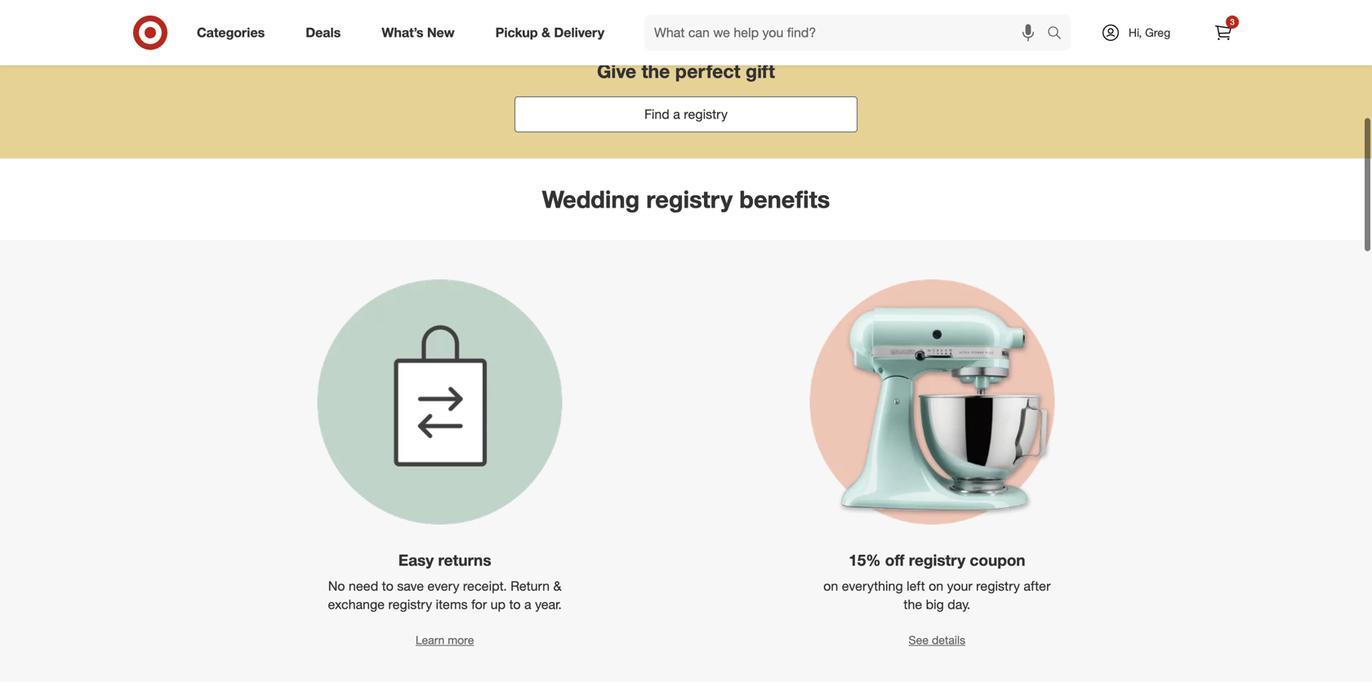 Task type: vqa. For each thing, say whether or not it's contained in the screenshot.
"a"
yes



Task type: locate. For each thing, give the bounding box(es) containing it.
pickup & delivery
[[496, 25, 605, 41]]

no
[[328, 578, 345, 594]]

&
[[542, 25, 551, 41], [554, 578, 562, 594]]

registry
[[684, 106, 728, 122], [647, 184, 733, 214], [909, 551, 966, 570], [977, 578, 1021, 594], [388, 597, 432, 613]]

registry inside no need to save every receipt. return & exchange registry items for up to a year.
[[388, 597, 432, 613]]

& up year.
[[554, 578, 562, 594]]

2 on from the left
[[929, 578, 944, 594]]

the
[[642, 60, 670, 83], [904, 597, 923, 613]]

3 link
[[1206, 15, 1242, 51]]

0 horizontal spatial the
[[642, 60, 670, 83]]

learn more
[[416, 633, 474, 647]]

on
[[824, 578, 839, 594], [929, 578, 944, 594]]

up
[[491, 597, 506, 613]]

receipt.
[[463, 578, 507, 594]]

to left save
[[382, 578, 394, 594]]

0 horizontal spatial &
[[542, 25, 551, 41]]

1 vertical spatial a
[[525, 597, 532, 613]]

benefits
[[740, 184, 831, 214]]

1 vertical spatial to
[[510, 597, 521, 613]]

everything
[[842, 578, 904, 594]]

wedding
[[542, 184, 640, 214]]

returns
[[438, 551, 492, 570]]

to
[[382, 578, 394, 594], [510, 597, 521, 613]]

a right find
[[674, 106, 681, 122]]

the down left
[[904, 597, 923, 613]]

to right up on the bottom left of the page
[[510, 597, 521, 613]]

give
[[597, 60, 637, 83]]

on left everything at the right of the page
[[824, 578, 839, 594]]

0 vertical spatial to
[[382, 578, 394, 594]]

1 horizontal spatial &
[[554, 578, 562, 594]]

a down 'return'
[[525, 597, 532, 613]]

0 horizontal spatial a
[[525, 597, 532, 613]]

1 vertical spatial &
[[554, 578, 562, 594]]

return
[[511, 578, 550, 594]]

learn
[[416, 633, 445, 647]]

0 vertical spatial &
[[542, 25, 551, 41]]

deals
[[306, 25, 341, 41]]

search button
[[1040, 15, 1080, 54]]

pickup & delivery link
[[482, 15, 625, 51]]

0 horizontal spatial to
[[382, 578, 394, 594]]

learn more link
[[416, 633, 474, 647]]

3
[[1231, 17, 1236, 27]]

the right give
[[642, 60, 670, 83]]

the inside on everything left on your registry after the big day.
[[904, 597, 923, 613]]

1 on from the left
[[824, 578, 839, 594]]

15% off registry coupon
[[849, 551, 1026, 570]]

on up big
[[929, 578, 944, 594]]

new
[[427, 25, 455, 41]]

see details link
[[909, 633, 966, 647]]

give the perfect gift
[[597, 60, 776, 83]]

delivery
[[554, 25, 605, 41]]

1 horizontal spatial the
[[904, 597, 923, 613]]

deals link
[[292, 15, 361, 51]]

1 horizontal spatial a
[[674, 106, 681, 122]]

1 vertical spatial the
[[904, 597, 923, 613]]

1 horizontal spatial on
[[929, 578, 944, 594]]

& right the "pickup"
[[542, 25, 551, 41]]

no need to save every receipt. return & exchange registry items for up to a year.
[[328, 578, 562, 613]]

off
[[886, 551, 905, 570]]

What can we help you find? suggestions appear below search field
[[645, 15, 1052, 51]]

easy returns
[[399, 551, 492, 570]]

year.
[[535, 597, 562, 613]]

find a registry button
[[515, 96, 858, 132]]

0 horizontal spatial on
[[824, 578, 839, 594]]

see
[[909, 633, 929, 647]]

0 vertical spatial a
[[674, 106, 681, 122]]

1 horizontal spatial to
[[510, 597, 521, 613]]

save
[[397, 578, 424, 594]]

a
[[674, 106, 681, 122], [525, 597, 532, 613]]

pickup
[[496, 25, 538, 41]]



Task type: describe. For each thing, give the bounding box(es) containing it.
more
[[448, 633, 474, 647]]

hi, greg
[[1129, 25, 1171, 40]]

every
[[428, 578, 460, 594]]

a inside no need to save every receipt. return & exchange registry items for up to a year.
[[525, 597, 532, 613]]

items
[[436, 597, 468, 613]]

exchange
[[328, 597, 385, 613]]

perfect
[[676, 60, 741, 83]]

your
[[948, 578, 973, 594]]

categories
[[197, 25, 265, 41]]

day.
[[948, 597, 971, 613]]

what's
[[382, 25, 424, 41]]

find a registry
[[645, 106, 728, 122]]

for
[[472, 597, 487, 613]]

0 vertical spatial the
[[642, 60, 670, 83]]

a inside button
[[674, 106, 681, 122]]

need
[[349, 578, 379, 594]]

what's new
[[382, 25, 455, 41]]

find
[[645, 106, 670, 122]]

coupon
[[970, 551, 1026, 570]]

hi,
[[1129, 25, 1143, 40]]

15%
[[849, 551, 881, 570]]

what's new link
[[368, 15, 475, 51]]

big
[[926, 597, 945, 613]]

gift
[[746, 60, 776, 83]]

left
[[907, 578, 926, 594]]

categories link
[[183, 15, 285, 51]]

details
[[932, 633, 966, 647]]

on everything left on your registry after the big day.
[[824, 578, 1051, 613]]

registry inside on everything left on your registry after the big day.
[[977, 578, 1021, 594]]

& inside 'link'
[[542, 25, 551, 41]]

& inside no need to save every receipt. return & exchange registry items for up to a year.
[[554, 578, 562, 594]]

after
[[1024, 578, 1051, 594]]

easy
[[399, 551, 434, 570]]

see details
[[909, 633, 966, 647]]

wedding registry benefits
[[542, 184, 831, 214]]

greg
[[1146, 25, 1171, 40]]

registry inside button
[[684, 106, 728, 122]]

search
[[1040, 26, 1080, 42]]



